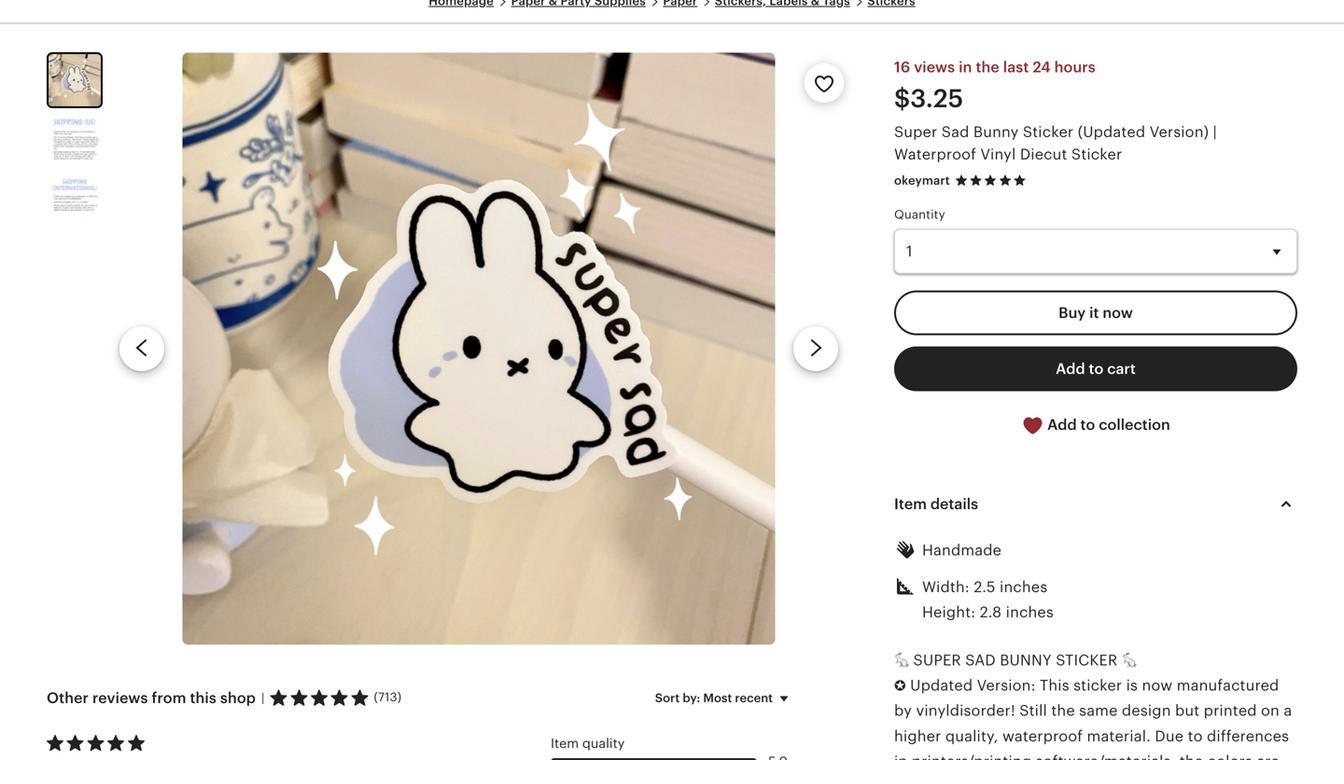 Task type: locate. For each thing, give the bounding box(es) containing it.
vinyl
[[980, 146, 1016, 163]]

1 horizontal spatial item
[[894, 496, 927, 513]]

2 🐇 from the left
[[1122, 652, 1137, 669]]

in
[[959, 59, 972, 76], [894, 754, 908, 761]]

to
[[1089, 361, 1104, 377], [1080, 417, 1095, 433], [1188, 728, 1203, 745]]

| right shop
[[261, 691, 265, 705]]

to for collection
[[1080, 417, 1095, 433]]

to left the collection
[[1080, 417, 1095, 433]]

in inside 🐇 super sad bunny sticker 🐇 ✪ updated version: this sticker is now manufactured by vinyldisorder! still the same design but printed on a higher quality, waterproof material. due to differences in printers/printing software/materials, the colors
[[894, 754, 908, 761]]

✪
[[894, 678, 906, 694]]

0 vertical spatial to
[[1089, 361, 1104, 377]]

item details button
[[877, 482, 1314, 527]]

still
[[1019, 703, 1047, 720]]

sticker
[[1056, 652, 1118, 669]]

1 vertical spatial now
[[1142, 678, 1173, 694]]

sticker up diecut
[[1023, 123, 1074, 140]]

add inside add to collection button
[[1047, 417, 1077, 433]]

1 horizontal spatial super sad bunny sticker updated version waterproof vinyl image 1 image
[[182, 52, 775, 645]]

item left quality
[[551, 736, 579, 751]]

sticker down (updated
[[1071, 146, 1122, 163]]

2 vertical spatial to
[[1188, 728, 1203, 745]]

hours
[[1054, 59, 1096, 76]]

1 horizontal spatial in
[[959, 59, 972, 76]]

0 vertical spatial item
[[894, 496, 927, 513]]

0 horizontal spatial now
[[1103, 305, 1133, 321]]

1 horizontal spatial 🐇
[[1122, 652, 1137, 669]]

24
[[1033, 59, 1051, 76]]

add left cart
[[1056, 361, 1085, 377]]

due
[[1155, 728, 1184, 745]]

item inside dropdown button
[[894, 496, 927, 513]]

item
[[894, 496, 927, 513], [551, 736, 579, 751]]

add
[[1056, 361, 1085, 377], [1047, 417, 1077, 433]]

buy it now
[[1059, 305, 1133, 321]]

$3.25
[[894, 84, 964, 113]]

cart
[[1107, 361, 1136, 377]]

item left details
[[894, 496, 927, 513]]

but
[[1175, 703, 1200, 720]]

vinyldisorder!
[[916, 703, 1015, 720]]

to right due
[[1188, 728, 1203, 745]]

2 horizontal spatial the
[[1180, 754, 1203, 761]]

super sad bunny sticker updated version waterproof vinyl image 3 image
[[47, 176, 103, 232]]

the left last
[[976, 59, 1000, 76]]

🐇 up is
[[1122, 652, 1137, 669]]

menu bar
[[52, 0, 1292, 24]]

16
[[894, 59, 910, 76]]

add to collection
[[1044, 417, 1170, 433]]

views
[[914, 59, 955, 76]]

0 horizontal spatial the
[[976, 59, 1000, 76]]

1 horizontal spatial the
[[1051, 703, 1075, 720]]

the inside 16 views in the last 24 hours $3.25
[[976, 59, 1000, 76]]

waterproof
[[894, 146, 976, 163]]

0 horizontal spatial 🐇
[[894, 652, 909, 669]]

printers/printing
[[912, 754, 1032, 761]]

1 vertical spatial in
[[894, 754, 908, 761]]

1 vertical spatial inches
[[1006, 604, 1054, 621]]

| right the 'version)'
[[1213, 123, 1217, 140]]

to inside button
[[1089, 361, 1104, 377]]

1 vertical spatial add
[[1047, 417, 1077, 433]]

on
[[1261, 703, 1280, 720]]

design
[[1122, 703, 1171, 720]]

waterproof
[[1002, 728, 1083, 745]]

the down due
[[1180, 754, 1203, 761]]

in down 'higher'
[[894, 754, 908, 761]]

to inside button
[[1080, 417, 1095, 433]]

most
[[703, 691, 732, 705]]

add inside add to cart button
[[1056, 361, 1085, 377]]

to left cart
[[1089, 361, 1104, 377]]

add down add to cart button
[[1047, 417, 1077, 433]]

1 vertical spatial the
[[1051, 703, 1075, 720]]

add for add to collection
[[1047, 417, 1077, 433]]

material.
[[1087, 728, 1151, 745]]

inches right 2.8
[[1006, 604, 1054, 621]]

okeymart
[[894, 173, 950, 187]]

manufactured
[[1177, 678, 1279, 694]]

add to collection button
[[894, 403, 1297, 449]]

same
[[1079, 703, 1118, 720]]

inches
[[1000, 579, 1048, 596], [1006, 604, 1054, 621]]

0 horizontal spatial |
[[261, 691, 265, 705]]

|
[[1213, 123, 1217, 140], [261, 691, 265, 705]]

in right views
[[959, 59, 972, 76]]

1 horizontal spatial now
[[1142, 678, 1173, 694]]

🐇 up ✪
[[894, 652, 909, 669]]

okeymart link
[[894, 173, 950, 187]]

sticker
[[1023, 123, 1074, 140], [1071, 146, 1122, 163]]

version:
[[977, 678, 1036, 694]]

(713)
[[374, 691, 402, 705]]

0 horizontal spatial super sad bunny sticker updated version waterproof vinyl image 1 image
[[49, 54, 101, 107]]

1 vertical spatial item
[[551, 736, 579, 751]]

0 vertical spatial add
[[1056, 361, 1085, 377]]

buy it now button
[[894, 291, 1297, 335]]

1 🐇 from the left
[[894, 652, 909, 669]]

🐇 super sad bunny sticker 🐇 ✪ updated version: this sticker is now manufactured by vinyldisorder! still the same design but printed on a higher quality, waterproof material. due to differences in printers/printing software/materials, the colors 
[[894, 652, 1292, 761]]

sticker
[[1074, 678, 1122, 694]]

this
[[190, 690, 217, 707]]

colors
[[1208, 754, 1253, 761]]

now right is
[[1142, 678, 1173, 694]]

now inside 🐇 super sad bunny sticker 🐇 ✪ updated version: this sticker is now manufactured by vinyldisorder! still the same design but printed on a higher quality, waterproof material. due to differences in printers/printing software/materials, the colors
[[1142, 678, 1173, 694]]

0 vertical spatial the
[[976, 59, 1000, 76]]

sad
[[942, 123, 969, 140]]

super
[[894, 123, 937, 140]]

printed
[[1204, 703, 1257, 720]]

this
[[1040, 678, 1069, 694]]

item for item details
[[894, 496, 927, 513]]

super sad bunny sticker updated version waterproof vinyl image 1 image
[[182, 52, 775, 645], [49, 54, 101, 107]]

1 horizontal spatial |
[[1213, 123, 1217, 140]]

details
[[930, 496, 978, 513]]

1 vertical spatial to
[[1080, 417, 1095, 433]]

now right it
[[1103, 305, 1133, 321]]

super sad bunny sticker updated version waterproof vinyl image 2 image
[[47, 114, 103, 170]]

item details
[[894, 496, 978, 513]]

0 horizontal spatial item
[[551, 736, 579, 751]]

0 horizontal spatial in
[[894, 754, 908, 761]]

shop
[[220, 690, 256, 707]]

inches right 2.5
[[1000, 579, 1048, 596]]

collection
[[1099, 417, 1170, 433]]

the down 'this'
[[1051, 703, 1075, 720]]

the
[[976, 59, 1000, 76], [1051, 703, 1075, 720], [1180, 754, 1203, 761]]

0 vertical spatial now
[[1103, 305, 1133, 321]]

0 vertical spatial in
[[959, 59, 972, 76]]

1 vertical spatial sticker
[[1071, 146, 1122, 163]]

🐇
[[894, 652, 909, 669], [1122, 652, 1137, 669]]

diecut
[[1020, 146, 1067, 163]]

last
[[1003, 59, 1029, 76]]

0 vertical spatial |
[[1213, 123, 1217, 140]]

from
[[152, 690, 186, 707]]

now
[[1103, 305, 1133, 321], [1142, 678, 1173, 694]]



Task type: describe. For each thing, give the bounding box(es) containing it.
quality,
[[945, 728, 998, 745]]

recent
[[735, 691, 773, 705]]

to inside 🐇 super sad bunny sticker 🐇 ✪ updated version: this sticker is now manufactured by vinyldisorder! still the same design but printed on a higher quality, waterproof material. due to differences in printers/printing software/materials, the colors
[[1188, 728, 1203, 745]]

super
[[913, 652, 961, 669]]

add to cart
[[1056, 361, 1136, 377]]

is
[[1126, 678, 1138, 694]]

other
[[47, 690, 89, 707]]

updated
[[910, 678, 973, 694]]

now inside button
[[1103, 305, 1133, 321]]

by:
[[683, 691, 700, 705]]

2.5
[[974, 579, 996, 596]]

other reviews from this shop
[[47, 690, 256, 707]]

1 vertical spatial |
[[261, 691, 265, 705]]

handmade
[[922, 542, 1002, 559]]

reviews
[[92, 690, 148, 707]]

2 vertical spatial the
[[1180, 754, 1203, 761]]

16 views in the last 24 hours $3.25
[[894, 59, 1096, 113]]

sort by: most recent
[[655, 691, 773, 705]]

2.8
[[980, 604, 1002, 621]]

0 vertical spatial sticker
[[1023, 123, 1074, 140]]

add for add to cart
[[1056, 361, 1085, 377]]

higher
[[894, 728, 941, 745]]

to for cart
[[1089, 361, 1104, 377]]

version)
[[1150, 123, 1209, 140]]

buy
[[1059, 305, 1086, 321]]

differences
[[1207, 728, 1289, 745]]

width:
[[922, 579, 970, 596]]

bunny
[[973, 123, 1019, 140]]

0 vertical spatial inches
[[1000, 579, 1048, 596]]

item quality
[[551, 736, 625, 751]]

it
[[1089, 305, 1099, 321]]

width: 2.5 inches height: 2.8 inches
[[922, 579, 1054, 621]]

quality
[[582, 736, 625, 751]]

super sad bunny sticker (updated version) | waterproof vinyl diecut sticker
[[894, 123, 1217, 163]]

(updated
[[1078, 123, 1146, 140]]

bunny
[[1000, 652, 1052, 669]]

sad
[[965, 652, 996, 669]]

item for item quality
[[551, 736, 579, 751]]

software/materials,
[[1036, 754, 1176, 761]]

in inside 16 views in the last 24 hours $3.25
[[959, 59, 972, 76]]

sort
[[655, 691, 680, 705]]

add to cart button
[[894, 347, 1297, 391]]

quantity
[[894, 208, 945, 222]]

height:
[[922, 604, 976, 621]]

by
[[894, 703, 912, 720]]

| inside 'super sad bunny sticker (updated version) | waterproof vinyl diecut sticker'
[[1213, 123, 1217, 140]]

a
[[1284, 703, 1292, 720]]

sort by: most recent button
[[641, 679, 809, 718]]



Task type: vqa. For each thing, say whether or not it's contained in the screenshot.
b in the $ 11.69 $ 12.99 (10% off) a d b y TheRuffledPig
no



